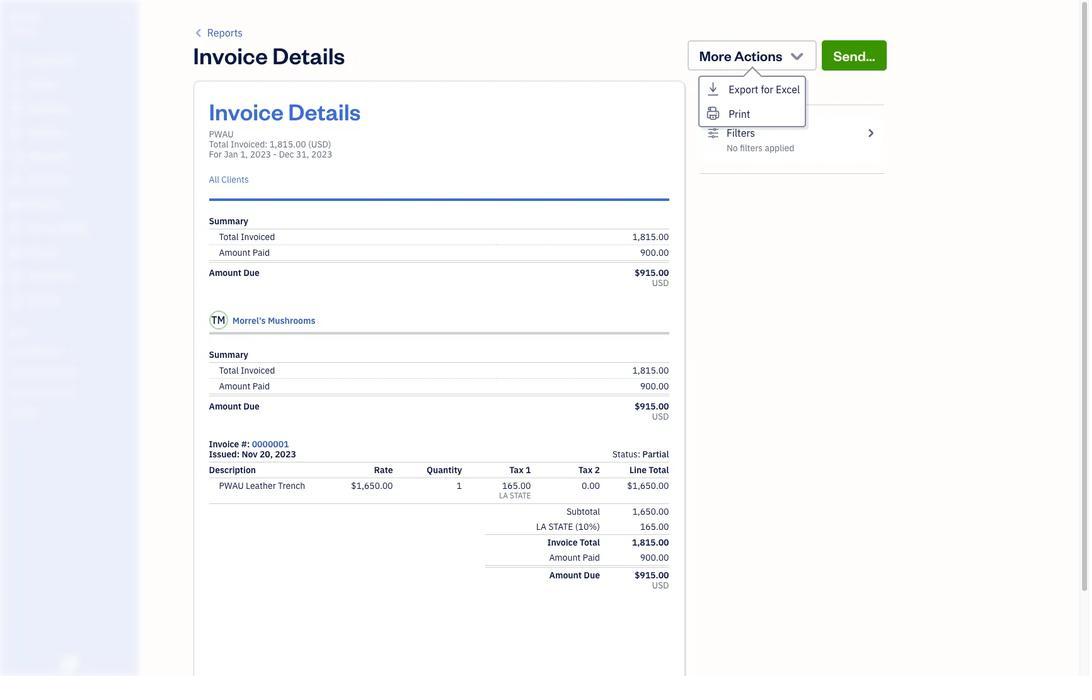 Task type: locate. For each thing, give the bounding box(es) containing it.
1 vertical spatial pwau
[[209, 129, 234, 140]]

1 vertical spatial $915.00
[[635, 401, 669, 412]]

2 vertical spatial invoiced
[[241, 365, 275, 376]]

invoiced left - in the left of the page
[[231, 139, 265, 150]]

for
[[761, 83, 774, 96]]

1 horizontal spatial 2023
[[275, 449, 296, 460]]

0 horizontal spatial tax
[[510, 465, 524, 476]]

0 vertical spatial (
[[308, 139, 311, 150]]

1 vertical spatial total invoiced
[[219, 365, 275, 376]]

0 horizontal spatial la
[[499, 491, 508, 501]]

la inside the 165.00 la state
[[499, 491, 508, 501]]

tax 2
[[579, 465, 600, 476]]

invoice down the reports
[[193, 40, 268, 70]]

invoice details pwau total invoiced : 1,815.00 ( usd ) for jan 1, 2023 - dec 31, 2023
[[209, 96, 361, 160]]

invoice for invoice details
[[193, 40, 268, 70]]

leather
[[246, 480, 276, 492]]

total left 1,
[[209, 139, 229, 150]]

165.00 inside the 165.00 la state
[[502, 480, 531, 492]]

0 vertical spatial la
[[499, 491, 508, 501]]

status : partial
[[613, 449, 669, 460]]

due
[[244, 267, 260, 279], [244, 401, 260, 412], [584, 570, 600, 581]]

#
[[241, 439, 247, 450]]

state down tax 1 on the bottom of the page
[[510, 491, 531, 501]]

1 total invoiced from the top
[[219, 231, 275, 243]]

2 $915.00 from the top
[[635, 401, 669, 412]]

jan
[[224, 149, 238, 160]]

2
[[595, 465, 600, 476]]

0 horizontal spatial state
[[510, 491, 531, 501]]

0 vertical spatial due
[[244, 267, 260, 279]]

pwau down the description
[[219, 480, 244, 492]]

project image
[[8, 199, 23, 211]]

$1,650.00 down rate at bottom left
[[351, 480, 393, 492]]

morrel's mushrooms
[[233, 315, 315, 327]]

1 $915.00 from the top
[[635, 267, 669, 279]]

2 900.00 from the top
[[640, 381, 669, 392]]

amount due down the invoice total
[[550, 570, 600, 581]]

amount due up #
[[209, 401, 260, 412]]

0 horizontal spatial 165.00
[[502, 480, 531, 492]]

0 vertical spatial state
[[510, 491, 531, 501]]

1 horizontal spatial $1,650.00
[[627, 480, 669, 492]]

1
[[526, 465, 531, 476], [457, 480, 462, 492]]

0 vertical spatial $915.00
[[635, 267, 669, 279]]

$915.00 usd
[[635, 267, 669, 289], [635, 401, 669, 422], [635, 570, 669, 591]]

items and services image
[[9, 367, 135, 377]]

2 tax from the left
[[579, 465, 593, 476]]

1 vertical spatial due
[[244, 401, 260, 412]]

export for excel button
[[700, 77, 805, 102]]

client image
[[8, 79, 23, 91]]

la
[[499, 491, 508, 501], [536, 521, 547, 533]]

pwau for pwau leather trench
[[219, 480, 244, 492]]

1 horizontal spatial (
[[576, 521, 578, 533]]

status
[[613, 449, 638, 460]]

bank connections image
[[9, 387, 135, 397]]

1 vertical spatial $915.00 usd
[[635, 401, 669, 422]]

0 horizontal spatial 2023
[[250, 149, 271, 160]]

1 up the 165.00 la state
[[526, 465, 531, 476]]

1 vertical spatial details
[[288, 96, 361, 126]]

tax up the 165.00 la state
[[510, 465, 524, 476]]

1 vertical spatial summary
[[209, 349, 248, 361]]

amount
[[219, 247, 251, 258], [209, 267, 241, 279], [219, 381, 251, 392], [209, 401, 241, 412], [549, 552, 581, 564], [550, 570, 582, 581]]

165.00 la state
[[499, 480, 531, 501]]

1 vertical spatial 1
[[457, 480, 462, 492]]

1 vertical spatial 165.00
[[640, 521, 669, 533]]

chevronright image
[[865, 125, 877, 141]]

0 vertical spatial $915.00 usd
[[635, 267, 669, 289]]

total down %)
[[580, 537, 600, 549]]

0 vertical spatial 900.00
[[640, 247, 669, 258]]

money image
[[8, 247, 23, 259]]

2 $915.00 usd from the top
[[635, 401, 669, 422]]

invoice down la state ( 10 %)
[[548, 537, 578, 549]]

2 vertical spatial $915.00 usd
[[635, 570, 669, 591]]

invoice
[[193, 40, 268, 70], [209, 96, 284, 126], [209, 439, 239, 450], [548, 537, 578, 549]]

1 vertical spatial (
[[576, 521, 578, 533]]

invoiced
[[231, 139, 265, 150], [241, 231, 275, 243], [241, 365, 275, 376]]

state up the invoice total
[[549, 521, 573, 533]]

2 vertical spatial 900.00
[[640, 552, 669, 564]]

invoice for invoice details pwau total invoiced : 1,815.00 ( usd ) for jan 1, 2023 - dec 31, 2023
[[209, 96, 284, 126]]

total
[[209, 139, 229, 150], [219, 231, 239, 243], [219, 365, 239, 376], [649, 465, 669, 476], [580, 537, 600, 549]]

excel
[[776, 83, 800, 96]]

2 summary from the top
[[209, 349, 248, 361]]

dashboard image
[[8, 55, 23, 67]]

10
[[578, 521, 589, 533]]

pwau
[[10, 11, 39, 24], [209, 129, 234, 140], [219, 480, 244, 492]]

0 vertical spatial invoiced
[[231, 139, 265, 150]]

details inside invoice details pwau total invoiced : 1,815.00 ( usd ) for jan 1, 2023 - dec 31, 2023
[[288, 96, 361, 126]]

:
[[265, 139, 268, 150], [247, 439, 250, 450], [237, 449, 240, 460], [638, 449, 641, 460]]

2 vertical spatial amount paid
[[549, 552, 600, 564]]

0 vertical spatial 165.00
[[502, 480, 531, 492]]

due down the invoice total
[[584, 570, 600, 581]]

invoice up 1,
[[209, 96, 284, 126]]

3 $915.00 usd from the top
[[635, 570, 669, 591]]

1 vertical spatial amount due
[[209, 401, 260, 412]]

0.00
[[582, 480, 600, 492]]

0 horizontal spatial (
[[308, 139, 311, 150]]

0 vertical spatial pwau
[[10, 11, 39, 24]]

export for excel
[[729, 83, 800, 96]]

amount due up tm
[[209, 267, 260, 279]]

165.00 for 165.00 la state
[[502, 480, 531, 492]]

amount due
[[209, 267, 260, 279], [209, 401, 260, 412], [550, 570, 600, 581]]

invoice left #
[[209, 439, 239, 450]]

state
[[510, 491, 531, 501], [549, 521, 573, 533]]

$1,650.00
[[351, 480, 393, 492], [627, 480, 669, 492]]

1 vertical spatial state
[[549, 521, 573, 533]]

total invoiced
[[219, 231, 275, 243], [219, 365, 275, 376]]

invoiced down clients
[[241, 231, 275, 243]]

2 vertical spatial $915.00
[[635, 570, 669, 581]]

1 horizontal spatial la
[[536, 521, 547, 533]]

invoice inside invoice details pwau total invoiced : 1,815.00 ( usd ) for jan 1, 2023 - dec 31, 2023
[[209, 96, 284, 126]]

amount paid
[[219, 247, 270, 258], [219, 381, 270, 392], [549, 552, 600, 564]]

total invoiced down morrel's
[[219, 365, 275, 376]]

usd
[[311, 139, 328, 150], [652, 277, 669, 289], [652, 411, 669, 422], [652, 580, 669, 591]]

description
[[209, 465, 256, 476]]

actions
[[735, 47, 783, 64]]

more
[[699, 47, 732, 64]]

tax left the "2"
[[579, 465, 593, 476]]

details
[[273, 40, 345, 70], [288, 96, 361, 126]]

line total
[[630, 465, 669, 476]]

1 vertical spatial 900.00
[[640, 381, 669, 392]]

$915.00
[[635, 267, 669, 279], [635, 401, 669, 412], [635, 570, 669, 581]]

( left )
[[308, 139, 311, 150]]

details for invoice details
[[273, 40, 345, 70]]

due up #
[[244, 401, 260, 412]]

subtotal
[[567, 506, 600, 518]]

0 vertical spatial summary
[[209, 216, 248, 227]]

clients
[[221, 174, 249, 185]]

: left - in the left of the page
[[265, 139, 268, 150]]

)
[[328, 139, 331, 150]]

applied
[[765, 142, 795, 154]]

1 tax from the left
[[510, 465, 524, 476]]

20,
[[260, 449, 273, 460]]

invoiced inside invoice details pwau total invoiced : 1,815.00 ( usd ) for jan 1, 2023 - dec 31, 2023
[[231, 139, 265, 150]]

reports button
[[193, 25, 243, 40]]

tax
[[510, 465, 524, 476], [579, 465, 593, 476]]

0 vertical spatial amount due
[[209, 267, 260, 279]]

: left 20,
[[247, 439, 250, 450]]

0 horizontal spatial $1,650.00
[[351, 480, 393, 492]]

165.00
[[502, 480, 531, 492], [640, 521, 669, 533]]

(
[[308, 139, 311, 150], [576, 521, 578, 533]]

3 $915.00 from the top
[[635, 570, 669, 581]]

print button
[[700, 102, 805, 126]]

: up 'line'
[[638, 449, 641, 460]]

900.00
[[640, 247, 669, 258], [640, 381, 669, 392], [640, 552, 669, 564]]

2023 right 31,
[[311, 149, 333, 160]]

chevronleft image
[[193, 25, 205, 40]]

summary down all clients
[[209, 216, 248, 227]]

paid
[[253, 247, 270, 258], [253, 381, 270, 392], [583, 552, 600, 564]]

2 vertical spatial paid
[[583, 552, 600, 564]]

165.00 down 1,650.00
[[640, 521, 669, 533]]

1 $915.00 usd from the top
[[635, 267, 669, 289]]

pwau owner
[[10, 11, 39, 35]]

165.00 for 165.00
[[640, 521, 669, 533]]

0 vertical spatial 1
[[526, 465, 531, 476]]

total down all clients
[[219, 231, 239, 243]]

1,815.00
[[270, 139, 306, 150], [633, 231, 669, 243], [633, 365, 669, 376], [632, 537, 669, 549]]

0 vertical spatial details
[[273, 40, 345, 70]]

2023 inside invoice # : 0000001 issued : nov 20, 2023
[[275, 449, 296, 460]]

due up morrel's
[[244, 267, 260, 279]]

2 horizontal spatial 2023
[[311, 149, 333, 160]]

pwau for pwau owner
[[10, 11, 39, 24]]

165.00 down tax 1 on the bottom of the page
[[502, 480, 531, 492]]

invoice inside invoice # : 0000001 issued : nov 20, 2023
[[209, 439, 239, 450]]

invoice details
[[193, 40, 345, 70]]

export
[[729, 83, 759, 96]]

pwau up for
[[209, 129, 234, 140]]

0000001 link
[[252, 439, 289, 450]]

chevrondown image
[[789, 47, 806, 64]]

$1,650.00 down line total
[[627, 480, 669, 492]]

summary down tm
[[209, 349, 248, 361]]

invoiced down morrel's
[[241, 365, 275, 376]]

1 horizontal spatial 165.00
[[640, 521, 669, 533]]

total invoiced down clients
[[219, 231, 275, 243]]

invoice image
[[8, 127, 23, 139]]

settings
[[700, 81, 752, 98]]

2023 left - in the left of the page
[[250, 149, 271, 160]]

invoice for invoice total
[[548, 537, 578, 549]]

invoice # : 0000001 issued : nov 20, 2023
[[209, 439, 296, 460]]

issued
[[209, 449, 237, 460]]

0 vertical spatial total invoiced
[[219, 231, 275, 243]]

( up the invoice total
[[576, 521, 578, 533]]

2 vertical spatial pwau
[[219, 480, 244, 492]]

summary
[[209, 216, 248, 227], [209, 349, 248, 361]]

filters
[[727, 127, 755, 139]]

main element
[[0, 0, 170, 677]]

settings image
[[9, 407, 135, 417]]

tax for tax 2
[[579, 465, 593, 476]]

2023
[[250, 149, 271, 160], [311, 149, 333, 160], [275, 449, 296, 460]]

1 down 'quantity'
[[457, 480, 462, 492]]

1 horizontal spatial 1
[[526, 465, 531, 476]]

pwau inside main "element"
[[10, 11, 39, 24]]

2023 right 20,
[[275, 449, 296, 460]]

1 horizontal spatial tax
[[579, 465, 593, 476]]

pwau up 'owner'
[[10, 11, 39, 24]]



Task type: describe. For each thing, give the bounding box(es) containing it.
payment image
[[8, 151, 23, 163]]

la state ( 10 %)
[[536, 521, 600, 533]]

0 horizontal spatial 1
[[457, 480, 462, 492]]

1 vertical spatial invoiced
[[241, 231, 275, 243]]

tm
[[211, 314, 225, 327]]

partial
[[643, 449, 669, 460]]

reports
[[207, 26, 243, 39]]

settings image
[[708, 125, 719, 141]]

usd inside invoice details pwau total invoiced : 1,815.00 ( usd ) for jan 1, 2023 - dec 31, 2023
[[311, 139, 328, 150]]

invoice total
[[548, 537, 600, 549]]

no filters applied
[[727, 142, 795, 154]]

owner
[[10, 25, 33, 35]]

apps image
[[9, 327, 135, 337]]

mushrooms
[[268, 315, 315, 327]]

: left nov
[[237, 449, 240, 460]]

1 vertical spatial paid
[[253, 381, 270, 392]]

chart image
[[8, 270, 23, 283]]

all clients
[[209, 174, 249, 185]]

1 vertical spatial la
[[536, 521, 547, 533]]

team members image
[[9, 347, 135, 357]]

2 vertical spatial amount due
[[550, 570, 600, 581]]

for
[[209, 149, 222, 160]]

1,
[[240, 149, 248, 160]]

1 horizontal spatial state
[[549, 521, 573, 533]]

total down tm
[[219, 365, 239, 376]]

details for invoice details pwau total invoiced : 1,815.00 ( usd ) for jan 1, 2023 - dec 31, 2023
[[288, 96, 361, 126]]

send… button
[[822, 40, 887, 71]]

trench
[[278, 480, 305, 492]]

dec
[[279, 149, 294, 160]]

tax 1
[[510, 465, 531, 476]]

1,650.00
[[633, 506, 669, 518]]

tax for tax 1
[[510, 465, 524, 476]]

: inside invoice details pwau total invoiced : 1,815.00 ( usd ) for jan 1, 2023 - dec 31, 2023
[[265, 139, 268, 150]]

0000001
[[252, 439, 289, 450]]

( inside invoice details pwau total invoiced : 1,815.00 ( usd ) for jan 1, 2023 - dec 31, 2023
[[308, 139, 311, 150]]

estimate image
[[8, 103, 23, 115]]

pwau inside invoice details pwau total invoiced : 1,815.00 ( usd ) for jan 1, 2023 - dec 31, 2023
[[209, 129, 234, 140]]

rate
[[374, 465, 393, 476]]

freshbooks image
[[59, 656, 79, 671]]

2 vertical spatial due
[[584, 570, 600, 581]]

print
[[729, 108, 750, 120]]

timer image
[[8, 223, 23, 235]]

more actions button
[[688, 40, 817, 71]]

send…
[[834, 47, 875, 64]]

pwau leather trench
[[219, 480, 305, 492]]

1 summary from the top
[[209, 216, 248, 227]]

total down partial
[[649, 465, 669, 476]]

0 vertical spatial paid
[[253, 247, 270, 258]]

total inside invoice details pwau total invoiced : 1,815.00 ( usd ) for jan 1, 2023 - dec 31, 2023
[[209, 139, 229, 150]]

2 total invoiced from the top
[[219, 365, 275, 376]]

report image
[[8, 294, 23, 307]]

%)
[[589, 521, 600, 533]]

state inside the 165.00 la state
[[510, 491, 531, 501]]

-
[[273, 149, 277, 160]]

1,815.00 inside invoice details pwau total invoiced : 1,815.00 ( usd ) for jan 1, 2023 - dec 31, 2023
[[270, 139, 306, 150]]

1 900.00 from the top
[[640, 247, 669, 258]]

nov
[[242, 449, 258, 460]]

0 vertical spatial amount paid
[[219, 247, 270, 258]]

morrel's
[[233, 315, 266, 327]]

more actions
[[699, 47, 783, 64]]

3 900.00 from the top
[[640, 552, 669, 564]]

line
[[630, 465, 647, 476]]

quantity
[[427, 465, 462, 476]]

2 $1,650.00 from the left
[[627, 480, 669, 492]]

31,
[[296, 149, 309, 160]]

1 vertical spatial amount paid
[[219, 381, 270, 392]]

all
[[209, 174, 219, 185]]

filters
[[740, 142, 763, 154]]

no
[[727, 142, 738, 154]]

expense image
[[8, 175, 23, 187]]

invoice for invoice # : 0000001 issued : nov 20, 2023
[[209, 439, 239, 450]]

1 $1,650.00 from the left
[[351, 480, 393, 492]]



Task type: vqa. For each thing, say whether or not it's contained in the screenshot.
the bottommost up
no



